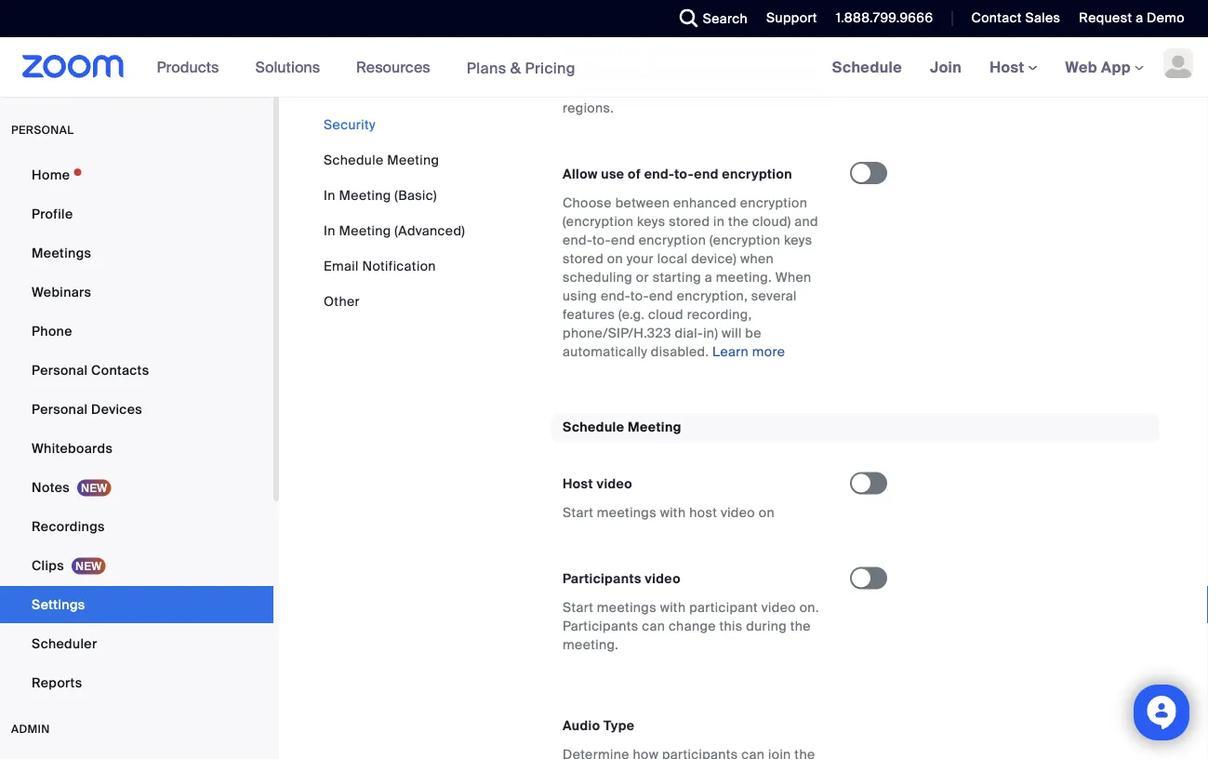 Task type: vqa. For each thing, say whether or not it's contained in the screenshot.
Multiple Device Use corresponding to 360
no



Task type: locate. For each thing, give the bounding box(es) containing it.
learn
[[713, 343, 749, 360]]

email
[[324, 257, 359, 274]]

1 vertical spatial schedule
[[324, 151, 384, 168]]

0 horizontal spatial schedule meeting
[[324, 151, 439, 168]]

video up start meetings with host video on
[[597, 475, 633, 492]]

0 horizontal spatial host
[[563, 475, 593, 492]]

stored down enhanced
[[669, 212, 710, 230]]

with inside start meetings with participant video on. participants can change this during the meeting.
[[660, 599, 686, 616]]

keys
[[637, 212, 666, 230], [784, 231, 813, 248]]

with up change
[[660, 599, 686, 616]]

0 horizontal spatial end-
[[563, 231, 593, 248]]

1 horizontal spatial (encryption
[[710, 231, 781, 248]]

other link
[[324, 293, 360, 310]]

host inside the schedule meeting element
[[563, 475, 593, 492]]

1 horizontal spatial to-
[[631, 287, 649, 304]]

schedule meeting element
[[552, 413, 1159, 759]]

notes
[[32, 479, 70, 496]]

2 horizontal spatial to-
[[675, 165, 694, 182]]

schedule down 1.888.799.9666
[[832, 57, 902, 77]]

the inside the choose between enhanced encryption (encryption keys stored in the cloud) and end-to-end encryption (encryption keys stored on your local device) when scheduling or starting a meeting. when using end-to-end encryption, several features (e.g. cloud recording, phone/sip/h.323 dial-in) will be automatically disabled.
[[728, 212, 749, 230]]

in meeting (basic) link
[[324, 187, 437, 204]]

2 meetings from the top
[[597, 599, 657, 616]]

meeting up (basic)
[[387, 151, 439, 168]]

the right in
[[728, 212, 749, 230]]

meeting. inside the choose between enhanced encryption (encryption keys stored in the cloud) and end-to-end encryption (encryption keys stored on your local device) when scheduling or starting a meeting. when using end-to-end encryption, several features (e.g. cloud recording, phone/sip/h.323 dial-in) will be automatically disabled.
[[716, 268, 772, 286]]

2 in from the top
[[324, 222, 336, 239]]

1 horizontal spatial schedule
[[563, 419, 625, 436]]

0 vertical spatial on
[[607, 250, 623, 267]]

2 participants from the top
[[563, 618, 639, 635]]

0 horizontal spatial keys
[[637, 212, 666, 230]]

other
[[324, 293, 360, 310]]

phone
[[32, 322, 72, 340]]

schedule meeting up 'host video'
[[563, 419, 682, 436]]

host button
[[990, 57, 1038, 77]]

keys down and
[[784, 231, 813, 248]]

when
[[776, 268, 812, 286]]

zoom logo image
[[22, 55, 124, 78]]

demo
[[1147, 9, 1185, 27]]

email notification link
[[324, 257, 436, 274]]

schedule up 'host video'
[[563, 419, 625, 436]]

1 horizontal spatial on
[[759, 504, 775, 521]]

your
[[627, 250, 654, 267]]

audio
[[563, 717, 600, 734]]

meeting. down participants video
[[563, 636, 619, 653]]

end up your
[[611, 231, 635, 248]]

change
[[669, 618, 716, 635]]

meetings
[[597, 504, 657, 521], [597, 599, 657, 616]]

1 vertical spatial schedule meeting
[[563, 419, 682, 436]]

end- down choose
[[563, 231, 593, 248]]

whiteboards
[[32, 440, 113, 457]]

solutions
[[255, 57, 320, 77]]

meetings down 'host video'
[[597, 504, 657, 521]]

personal down phone
[[32, 361, 88, 379]]

support link
[[753, 0, 822, 37], [767, 9, 818, 27]]

with
[[660, 504, 686, 521], [660, 599, 686, 616]]

product information navigation
[[143, 37, 590, 98]]

contact sales
[[972, 9, 1061, 27]]

0 horizontal spatial a
[[705, 268, 713, 286]]

a up "encryption,"
[[705, 268, 713, 286]]

0 horizontal spatial (encryption
[[563, 212, 634, 230]]

to- up scheduling
[[592, 231, 611, 248]]

several
[[752, 287, 797, 304]]

1 vertical spatial personal
[[32, 400, 88, 418]]

security link
[[324, 116, 376, 133]]

schedule down security
[[324, 151, 384, 168]]

meeting down schedule meeting link
[[339, 187, 391, 204]]

1 vertical spatial to-
[[592, 231, 611, 248]]

to-
[[675, 165, 694, 182], [592, 231, 611, 248], [631, 287, 649, 304]]

schedule meeting
[[324, 151, 439, 168], [563, 419, 682, 436]]

1 in from the top
[[324, 187, 336, 204]]

meetings down participants video
[[597, 599, 657, 616]]

plans & pricing link
[[467, 58, 576, 77], [467, 58, 576, 77]]

1 vertical spatial meetings
[[597, 599, 657, 616]]

1 participants from the top
[[563, 570, 642, 587]]

start for start meetings with host video on
[[563, 504, 594, 521]]

webinars
[[32, 283, 91, 300]]

2 vertical spatial to-
[[631, 287, 649, 304]]

0 vertical spatial in
[[324, 187, 336, 204]]

personal up whiteboards at the left bottom
[[32, 400, 88, 418]]

in meeting (basic)
[[324, 187, 437, 204]]

0 vertical spatial with
[[660, 504, 686, 521]]

the
[[728, 212, 749, 230], [790, 618, 811, 635]]

2 vertical spatial encryption
[[639, 231, 706, 248]]

in up email
[[324, 222, 336, 239]]

schedule inside menu bar
[[324, 151, 384, 168]]

participants
[[563, 570, 642, 587], [563, 618, 639, 635]]

0 vertical spatial (encryption
[[563, 212, 634, 230]]

0 vertical spatial keys
[[637, 212, 666, 230]]

start down participants video
[[563, 599, 594, 616]]

2 with from the top
[[660, 599, 686, 616]]

to- up enhanced
[[675, 165, 694, 182]]

1 vertical spatial a
[[705, 268, 713, 286]]

1 horizontal spatial schedule meeting
[[563, 419, 682, 436]]

contact sales link
[[958, 0, 1066, 37], [972, 9, 1061, 27]]

2 horizontal spatial end-
[[644, 165, 675, 182]]

to- down or
[[631, 287, 649, 304]]

0 vertical spatial schedule
[[832, 57, 902, 77]]

plans & pricing
[[467, 58, 576, 77]]

with left host
[[660, 504, 686, 521]]

start inside start meetings with participant video on. participants can change this during the meeting.
[[563, 599, 594, 616]]

0 vertical spatial personal
[[32, 361, 88, 379]]

1 vertical spatial keys
[[784, 231, 813, 248]]

0 vertical spatial meetings
[[597, 504, 657, 521]]

1 horizontal spatial keys
[[784, 231, 813, 248]]

with for participant
[[660, 599, 686, 616]]

schedule meeting up in meeting (basic) 'link'
[[324, 151, 439, 168]]

in meeting (advanced) link
[[324, 222, 465, 239]]

1 with from the top
[[660, 504, 686, 521]]

on left your
[[607, 250, 623, 267]]

1 horizontal spatial meeting.
[[716, 268, 772, 286]]

in down schedule meeting link
[[324, 187, 336, 204]]

1 vertical spatial on
[[759, 504, 775, 521]]

0 vertical spatial schedule meeting
[[324, 151, 439, 168]]

start meetings with host video on
[[563, 504, 775, 521]]

search
[[703, 10, 748, 27]]

1 horizontal spatial end-
[[601, 287, 631, 304]]

1 vertical spatial the
[[790, 618, 811, 635]]

0 vertical spatial start
[[563, 504, 594, 521]]

0 horizontal spatial on
[[607, 250, 623, 267]]

end- right of
[[644, 165, 675, 182]]

1.888.799.9666 button
[[822, 0, 938, 37], [836, 9, 933, 27]]

start down 'host video'
[[563, 504, 594, 521]]

1 horizontal spatial a
[[1136, 9, 1144, 27]]

2 vertical spatial end-
[[601, 287, 631, 304]]

sales
[[1026, 9, 1061, 27]]

2 vertical spatial schedule
[[563, 419, 625, 436]]

0 vertical spatial the
[[728, 212, 749, 230]]

1 vertical spatial end
[[611, 231, 635, 248]]

1 vertical spatial meeting.
[[563, 636, 619, 653]]

0 vertical spatial host
[[990, 57, 1028, 77]]

0 vertical spatial to-
[[675, 165, 694, 182]]

solutions button
[[255, 37, 328, 97]]

scheduling
[[563, 268, 633, 286]]

0 vertical spatial a
[[1136, 9, 1144, 27]]

2 start from the top
[[563, 599, 594, 616]]

0 vertical spatial meeting.
[[716, 268, 772, 286]]

host video
[[563, 475, 633, 492]]

start for start meetings with participant video on. participants can change this during the meeting.
[[563, 599, 594, 616]]

0 horizontal spatial stored
[[563, 250, 604, 267]]

1 vertical spatial participants
[[563, 618, 639, 635]]

meeting up email notification link
[[339, 222, 391, 239]]

personal menu menu
[[0, 156, 274, 703]]

app
[[1101, 57, 1131, 77]]

use
[[601, 165, 625, 182]]

1 vertical spatial stored
[[563, 250, 604, 267]]

request a demo link
[[1066, 0, 1208, 37], [1079, 9, 1185, 27]]

resources
[[356, 57, 430, 77]]

a left demo
[[1136, 9, 1144, 27]]

on inside the schedule meeting element
[[759, 504, 775, 521]]

0 vertical spatial participants
[[563, 570, 642, 587]]

meeting. inside start meetings with participant video on. participants can change this during the meeting.
[[563, 636, 619, 653]]

video right host
[[721, 504, 755, 521]]

1 horizontal spatial host
[[990, 57, 1028, 77]]

admin
[[11, 722, 50, 736]]

join
[[930, 57, 962, 77]]

1 vertical spatial start
[[563, 599, 594, 616]]

meetings for host
[[597, 504, 657, 521]]

0 horizontal spatial schedule
[[324, 151, 384, 168]]

meetings
[[32, 244, 91, 261]]

between
[[616, 194, 670, 211]]

banner containing products
[[0, 37, 1208, 98]]

1 vertical spatial with
[[660, 599, 686, 616]]

join link
[[916, 37, 976, 97]]

video
[[597, 475, 633, 492], [721, 504, 755, 521], [645, 570, 681, 587], [762, 599, 796, 616]]

0 vertical spatial stored
[[669, 212, 710, 230]]

stored up scheduling
[[563, 250, 604, 267]]

the down on.
[[790, 618, 811, 635]]

whiteboards link
[[0, 430, 274, 467]]

request a demo
[[1079, 9, 1185, 27]]

home link
[[0, 156, 274, 194]]

1 vertical spatial encryption
[[740, 194, 808, 211]]

end up cloud
[[649, 287, 673, 304]]

meeting for in meeting (basic) 'link'
[[339, 187, 391, 204]]

video up can
[[645, 570, 681, 587]]

1 horizontal spatial end
[[649, 287, 673, 304]]

using
[[563, 287, 597, 304]]

1 meetings from the top
[[597, 504, 657, 521]]

security
[[324, 116, 376, 133]]

menu bar
[[324, 115, 465, 311]]

(encryption down choose
[[563, 212, 634, 230]]

(e.g.
[[619, 306, 645, 323]]

host inside meetings navigation
[[990, 57, 1028, 77]]

a
[[1136, 9, 1144, 27], [705, 268, 713, 286]]

banner
[[0, 37, 1208, 98]]

0 horizontal spatial meeting.
[[563, 636, 619, 653]]

1 horizontal spatial the
[[790, 618, 811, 635]]

personal contacts
[[32, 361, 149, 379]]

2 horizontal spatial schedule
[[832, 57, 902, 77]]

video up during
[[762, 599, 796, 616]]

end up enhanced
[[694, 165, 719, 182]]

1 personal from the top
[[32, 361, 88, 379]]

end- up (e.g.
[[601, 287, 631, 304]]

1 vertical spatial host
[[563, 475, 593, 492]]

the inside start meetings with participant video on. participants can change this during the meeting.
[[790, 618, 811, 635]]

1 start from the top
[[563, 504, 594, 521]]

0 vertical spatial end
[[694, 165, 719, 182]]

schedule
[[832, 57, 902, 77], [324, 151, 384, 168], [563, 419, 625, 436]]

end
[[694, 165, 719, 182], [611, 231, 635, 248], [649, 287, 673, 304]]

keys down between
[[637, 212, 666, 230]]

0 horizontal spatial to-
[[592, 231, 611, 248]]

dial-
[[675, 324, 703, 341]]

end-
[[644, 165, 675, 182], [563, 231, 593, 248], [601, 287, 631, 304]]

personal
[[32, 361, 88, 379], [32, 400, 88, 418]]

1 vertical spatial in
[[324, 222, 336, 239]]

meeting. down when
[[716, 268, 772, 286]]

disabled.
[[651, 343, 709, 360]]

on right host
[[759, 504, 775, 521]]

meetings inside start meetings with participant video on. participants can change this during the meeting.
[[597, 599, 657, 616]]

this
[[720, 618, 743, 635]]

2 personal from the top
[[32, 400, 88, 418]]

(encryption up when
[[710, 231, 781, 248]]

host for host
[[990, 57, 1028, 77]]

0 horizontal spatial the
[[728, 212, 749, 230]]



Task type: describe. For each thing, give the bounding box(es) containing it.
search button
[[666, 0, 753, 37]]

schedule link
[[818, 37, 916, 97]]

contact
[[972, 9, 1022, 27]]

reports link
[[0, 664, 274, 701]]

during
[[746, 618, 787, 635]]

profile picture image
[[1164, 48, 1194, 78]]

resources button
[[356, 37, 439, 97]]

web app
[[1066, 57, 1131, 77]]

device)
[[691, 250, 737, 267]]

meetings navigation
[[818, 37, 1208, 98]]

of
[[628, 165, 641, 182]]

in)
[[703, 324, 718, 341]]

plans
[[467, 58, 507, 77]]

0 vertical spatial end-
[[644, 165, 675, 182]]

meeting down disabled.
[[628, 419, 682, 436]]

1 vertical spatial (encryption
[[710, 231, 781, 248]]

type
[[604, 717, 635, 734]]

can
[[642, 618, 665, 635]]

allow
[[563, 165, 598, 182]]

0 vertical spatial encryption
[[722, 165, 793, 182]]

participants inside start meetings with participant video on. participants can change this during the meeting.
[[563, 618, 639, 635]]

(advanced)
[[395, 222, 465, 239]]

personal for personal devices
[[32, 400, 88, 418]]

learn more
[[713, 343, 785, 360]]

a inside the choose between enhanced encryption (encryption keys stored in the cloud) and end-to-end encryption (encryption keys stored on your local device) when scheduling or starting a meeting. when using end-to-end encryption, several features (e.g. cloud recording, phone/sip/h.323 dial-in) will be automatically disabled.
[[705, 268, 713, 286]]

phone link
[[0, 313, 274, 350]]

allow use of end-to-end encryption
[[563, 165, 793, 182]]

in for in meeting (advanced)
[[324, 222, 336, 239]]

personal devices
[[32, 400, 142, 418]]

webinars link
[[0, 274, 274, 311]]

menu bar containing security
[[324, 115, 465, 311]]

scheduler link
[[0, 625, 274, 662]]

choose
[[563, 194, 612, 211]]

personal
[[11, 123, 74, 137]]

learn more link
[[713, 343, 785, 360]]

pricing
[[525, 58, 576, 77]]

participant
[[690, 599, 758, 616]]

0 horizontal spatial end
[[611, 231, 635, 248]]

notification
[[362, 257, 436, 274]]

1.888.799.9666 button up the schedule link
[[836, 9, 933, 27]]

clips
[[32, 557, 64, 574]]

cloud)
[[753, 212, 791, 230]]

products
[[157, 57, 219, 77]]

1.888.799.9666
[[836, 9, 933, 27]]

recordings
[[32, 518, 105, 535]]

settings
[[32, 596, 85, 613]]

and
[[795, 212, 819, 230]]

will
[[722, 324, 742, 341]]

profile
[[32, 205, 73, 222]]

personal contacts link
[[0, 352, 274, 389]]

meetings link
[[0, 234, 274, 272]]

be
[[745, 324, 762, 341]]

meetings for participants
[[597, 599, 657, 616]]

reports
[[32, 674, 82, 691]]

video inside start meetings with participant video on. participants can change this during the meeting.
[[762, 599, 796, 616]]

host
[[690, 504, 717, 521]]

more
[[752, 343, 785, 360]]

personal for personal contacts
[[32, 361, 88, 379]]

2 vertical spatial end
[[649, 287, 673, 304]]

or
[[636, 268, 649, 286]]

schedule meeting link
[[324, 151, 439, 168]]

on inside the choose between enhanced encryption (encryption keys stored in the cloud) and end-to-end encryption (encryption keys stored on your local device) when scheduling or starting a meeting. when using end-to-end encryption, several features (e.g. cloud recording, phone/sip/h.323 dial-in) will be automatically disabled.
[[607, 250, 623, 267]]

when
[[740, 250, 774, 267]]

profile link
[[0, 195, 274, 233]]

encryption,
[[677, 287, 748, 304]]

local
[[657, 250, 688, 267]]

with for host
[[660, 504, 686, 521]]

host for host video
[[563, 475, 593, 492]]

1 vertical spatial end-
[[563, 231, 593, 248]]

recordings link
[[0, 508, 274, 545]]

phone/sip/h.323
[[563, 324, 671, 341]]

in
[[714, 212, 725, 230]]

audio type
[[563, 717, 635, 734]]

1.888.799.9666 button up the join
[[822, 0, 938, 37]]

devices
[[91, 400, 142, 418]]

support
[[767, 9, 818, 27]]

1 horizontal spatial stored
[[669, 212, 710, 230]]

recording,
[[687, 306, 752, 323]]

clips link
[[0, 547, 274, 584]]

features
[[563, 306, 615, 323]]

meeting for in meeting (advanced) "link" at the top left of page
[[339, 222, 391, 239]]

meeting for schedule meeting link
[[387, 151, 439, 168]]

cloud
[[648, 306, 684, 323]]

2 horizontal spatial end
[[694, 165, 719, 182]]

personal devices link
[[0, 391, 274, 428]]

schedule inside meetings navigation
[[832, 57, 902, 77]]

in meeting (advanced)
[[324, 222, 465, 239]]

automatically
[[563, 343, 648, 360]]

in for in meeting (basic)
[[324, 187, 336, 204]]

start meetings with participant video on. participants can change this during the meeting.
[[563, 599, 819, 653]]

(basic)
[[395, 187, 437, 204]]

participants video
[[563, 570, 681, 587]]

on.
[[800, 599, 819, 616]]

home
[[32, 166, 70, 183]]

web app button
[[1066, 57, 1144, 77]]

settings link
[[0, 586, 274, 623]]

&
[[510, 58, 521, 77]]



